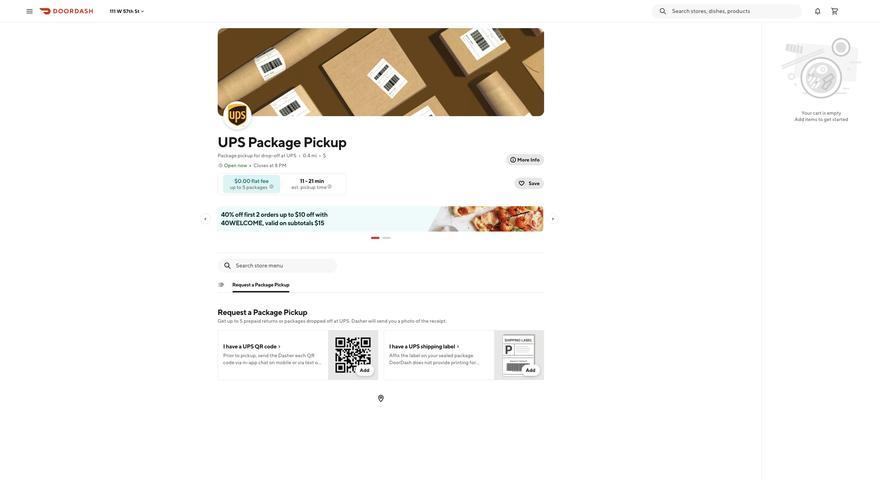 Task type: locate. For each thing, give the bounding box(es) containing it.
up to 5 packages
[[230, 184, 268, 190]]

off up 8
[[274, 153, 280, 158]]

at left 8
[[269, 163, 274, 168]]

package inside request a package pickup get up to 5 prepaid returns or packages dropped off at ups. dasher will send you a photo of the receipt.
[[253, 308, 282, 317]]

2 have from the left
[[392, 343, 404, 350]]

0 vertical spatial pickup
[[238, 153, 253, 158]]

on inside 40% off first 2 orders up to $10 off with 40welcome, valid on subtotals $15
[[280, 219, 287, 227]]

40welcome,
[[221, 219, 264, 227]]

2 horizontal spatial at
[[334, 318, 338, 324]]

package up the returns
[[253, 308, 282, 317]]

1 add button from the left
[[356, 365, 374, 376]]

get
[[218, 318, 226, 324]]

0 vertical spatial the
[[421, 318, 429, 324]]

0 vertical spatial request
[[232, 282, 251, 288]]

5
[[242, 184, 246, 190], [240, 318, 243, 324]]

or
[[279, 318, 284, 324], [403, 367, 408, 372]]

get
[[824, 116, 832, 122]]

2 add button from the left
[[522, 365, 540, 376]]

0 vertical spatial at
[[281, 153, 286, 158]]

label up sealed
[[443, 343, 455, 350]]

0 horizontal spatial i
[[223, 343, 225, 350]]

add button for i have a ups shipping label
[[522, 365, 540, 376]]

1 vertical spatial pickup
[[275, 282, 290, 288]]

fee
[[261, 178, 269, 184]]

to inside your cart is empty add items to get started
[[819, 116, 823, 122]]

label up does
[[410, 353, 420, 358]]

request a package pickup
[[232, 282, 290, 288]]

package
[[248, 134, 301, 150], [218, 153, 237, 158], [255, 282, 274, 288], [253, 308, 282, 317]]

pickup inside request a package pickup get up to 5 prepaid returns or packages dropped off at ups. dasher will send you a photo of the receipt.
[[284, 308, 308, 317]]

1 vertical spatial 5
[[240, 318, 243, 324]]

2 vertical spatial up
[[227, 318, 233, 324]]

• left the 0.4
[[299, 153, 301, 158]]

1 horizontal spatial add
[[526, 367, 536, 373]]

add for i have a ups qr code
[[360, 367, 370, 373]]

1 horizontal spatial pickup
[[301, 184, 316, 190]]

min
[[315, 178, 324, 184]]

package up open
[[218, 153, 237, 158]]

valid
[[265, 219, 278, 227]]

0 horizontal spatial label
[[410, 353, 420, 358]]

w
[[117, 8, 122, 14]]

ups package pickup
[[218, 134, 347, 150]]

ups
[[218, 134, 245, 150], [287, 153, 297, 158], [243, 343, 254, 350], [409, 343, 420, 350]]

1 horizontal spatial the
[[421, 318, 429, 324]]

0 horizontal spatial at
[[269, 163, 274, 168]]

0 vertical spatial up
[[230, 184, 236, 190]]

off inside request a package pickup get up to 5 prepaid returns or packages dropped off at ups. dasher will send you a photo of the receipt.
[[327, 318, 333, 324]]

info
[[531, 157, 540, 163]]

pickup down item search search field
[[275, 282, 290, 288]]

1 vertical spatial for
[[470, 360, 476, 365]]

i for i have a ups shipping label
[[389, 343, 391, 350]]

pickup
[[238, 153, 253, 158], [301, 184, 316, 190]]

1 horizontal spatial packages
[[285, 318, 306, 324]]

the up doordash
[[401, 353, 409, 358]]

save
[[529, 181, 540, 186]]

est. pickup time
[[292, 184, 327, 190]]

2
[[256, 211, 260, 218]]

up inside 40% off first 2 orders up to $10 off with 40welcome, valid on subtotals $15
[[280, 211, 287, 218]]

• right now
[[249, 163, 251, 168]]

off right the $10
[[307, 211, 314, 218]]

• left $
[[319, 153, 321, 158]]

•
[[299, 153, 301, 158], [319, 153, 321, 158], [249, 163, 251, 168]]

1 horizontal spatial add button
[[522, 365, 540, 376]]

1 vertical spatial label
[[410, 353, 420, 358]]

sealed
[[439, 353, 454, 358]]

more info button
[[506, 154, 544, 165]]

request inside request a package pickup get up to 5 prepaid returns or packages dropped off at ups. dasher will send you a photo of the receipt.
[[218, 308, 247, 317]]

to for first
[[288, 211, 294, 218]]

2 i from the left
[[389, 343, 391, 350]]

1 vertical spatial or
[[403, 367, 408, 372]]

0 vertical spatial or
[[279, 318, 284, 324]]

1 horizontal spatial have
[[392, 343, 404, 350]]

40%
[[221, 211, 234, 218]]

a up doordash
[[405, 343, 408, 350]]

1 horizontal spatial for
[[470, 360, 476, 365]]

receipt.
[[430, 318, 447, 324]]

at inside request a package pickup get up to 5 prepaid returns or packages dropped off at ups. dasher will send you a photo of the receipt.
[[334, 318, 338, 324]]

not
[[425, 360, 432, 365]]

the
[[421, 318, 429, 324], [401, 353, 409, 358]]

or inside "affix the label on your sealed package. doordash does not provide printing for labels or packing materials."
[[403, 367, 408, 372]]

orders
[[261, 211, 279, 218]]

to left the $10
[[288, 211, 294, 218]]

1 have from the left
[[226, 343, 238, 350]]

1 horizontal spatial or
[[403, 367, 408, 372]]

0 horizontal spatial add
[[360, 367, 370, 373]]

i up affix at left bottom
[[389, 343, 391, 350]]

0 horizontal spatial or
[[279, 318, 284, 324]]

2 vertical spatial pickup
[[284, 308, 308, 317]]

ups up does
[[409, 343, 420, 350]]

your
[[428, 353, 438, 358]]

1 vertical spatial up
[[280, 211, 287, 218]]

0 horizontal spatial add button
[[356, 365, 374, 376]]

0 vertical spatial for
[[254, 153, 260, 158]]

on right valid
[[280, 219, 287, 227]]

to
[[819, 116, 823, 122], [237, 184, 241, 190], [288, 211, 294, 218], [234, 318, 239, 324]]

1 vertical spatial request
[[218, 308, 247, 317]]

2 horizontal spatial add
[[795, 116, 805, 122]]

to right get
[[234, 318, 239, 324]]

1 vertical spatial the
[[401, 353, 409, 358]]

11
[[300, 178, 304, 184]]

1 vertical spatial pickup
[[301, 184, 316, 190]]

up inside request a package pickup get up to 5 prepaid returns or packages dropped off at ups. dasher will send you a photo of the receipt.
[[227, 318, 233, 324]]

11 - 21 min
[[300, 178, 324, 184]]

1 horizontal spatial i
[[389, 343, 391, 350]]

on inside "affix the label on your sealed package. doordash does not provide printing for labels or packing materials."
[[421, 353, 427, 358]]

0 vertical spatial pickup
[[304, 134, 347, 150]]

0 horizontal spatial the
[[401, 353, 409, 358]]

pickup
[[304, 134, 347, 150], [275, 282, 290, 288], [284, 308, 308, 317]]

ups up the 'pm'
[[287, 153, 297, 158]]

5 left prepaid
[[240, 318, 243, 324]]

drop-
[[261, 153, 274, 158]]

packages
[[247, 184, 268, 190], [285, 318, 306, 324]]

0 horizontal spatial on
[[280, 219, 287, 227]]

2 horizontal spatial •
[[319, 153, 321, 158]]

for down "package."
[[470, 360, 476, 365]]

1 horizontal spatial on
[[421, 353, 427, 358]]

packing
[[409, 367, 427, 372]]

label
[[443, 343, 455, 350], [410, 353, 420, 358]]

est.
[[292, 184, 300, 190]]

the inside "affix the label on your sealed package. doordash does not provide printing for labels or packing materials."
[[401, 353, 409, 358]]

up
[[230, 184, 236, 190], [280, 211, 287, 218], [227, 318, 233, 324]]

with
[[316, 211, 328, 218]]

ups package pickup image
[[218, 28, 544, 116], [224, 102, 251, 129]]

or down doordash
[[403, 367, 408, 372]]

st
[[135, 8, 140, 14]]

the inside request a package pickup get up to 5 prepaid returns or packages dropped off at ups. dasher will send you a photo of the receipt.
[[421, 318, 429, 324]]

to for package
[[234, 318, 239, 324]]

pickup up $
[[304, 134, 347, 150]]

ups left qr
[[243, 343, 254, 350]]

i have a ups shipping label image
[[494, 330, 544, 380]]

at
[[281, 153, 286, 158], [269, 163, 274, 168], [334, 318, 338, 324]]

0 vertical spatial label
[[443, 343, 455, 350]]

add button for i have a ups qr code
[[356, 365, 374, 376]]

have
[[226, 343, 238, 350], [392, 343, 404, 350]]

on
[[280, 219, 287, 227], [421, 353, 427, 358]]

up right orders
[[280, 211, 287, 218]]

for left drop-
[[254, 153, 260, 158]]

up down open
[[230, 184, 236, 190]]

request
[[232, 282, 251, 288], [218, 308, 247, 317]]

0.4
[[303, 153, 311, 158]]

have for i have a ups shipping label
[[392, 343, 404, 350]]

up right get
[[227, 318, 233, 324]]

pickup up dropped
[[284, 308, 308, 317]]

have left qr
[[226, 343, 238, 350]]

to inside request a package pickup get up to 5 prepaid returns or packages dropped off at ups. dasher will send you a photo of the receipt.
[[234, 318, 239, 324]]

$
[[323, 153, 326, 158]]

will
[[368, 318, 376, 324]]

show menu categories image
[[218, 282, 224, 288]]

at up the 'pm'
[[281, 153, 286, 158]]

mi
[[312, 153, 317, 158]]

1 vertical spatial at
[[269, 163, 274, 168]]

a
[[252, 282, 254, 288], [248, 308, 252, 317], [398, 318, 401, 324], [239, 343, 242, 350], [405, 343, 408, 350]]

a left qr
[[239, 343, 242, 350]]

to left "get" in the right top of the page
[[819, 116, 823, 122]]

1 vertical spatial packages
[[285, 318, 306, 324]]

5 left flat
[[242, 184, 246, 190]]

add button
[[356, 365, 374, 376], [522, 365, 540, 376]]

0 horizontal spatial have
[[226, 343, 238, 350]]

on up not
[[421, 353, 427, 358]]

$0.00
[[235, 178, 251, 184]]

at left ups. on the bottom left of the page
[[334, 318, 338, 324]]

request right show menu categories icon
[[232, 282, 251, 288]]

pickup for time
[[301, 184, 316, 190]]

shipping
[[421, 343, 442, 350]]

0 horizontal spatial pickup
[[238, 153, 253, 158]]

open menu image
[[25, 7, 34, 15]]

0 vertical spatial packages
[[247, 184, 268, 190]]

21
[[309, 178, 314, 184]]

code
[[264, 343, 277, 350]]

have up affix at left bottom
[[392, 343, 404, 350]]

empty
[[827, 110, 842, 116]]

1 horizontal spatial label
[[443, 343, 455, 350]]

first
[[244, 211, 255, 218]]

started
[[833, 116, 849, 122]]

the right of
[[421, 318, 429, 324]]

for
[[254, 153, 260, 158], [470, 360, 476, 365]]

to inside 40% off first 2 orders up to $10 off with 40welcome, valid on subtotals $15
[[288, 211, 294, 218]]

or right the returns
[[279, 318, 284, 324]]

add
[[795, 116, 805, 122], [360, 367, 370, 373], [526, 367, 536, 373]]

0 vertical spatial on
[[280, 219, 287, 227]]

request for request a package pickup get up to 5 prepaid returns or packages dropped off at ups. dasher will send you a photo of the receipt.
[[218, 308, 247, 317]]

1 i from the left
[[223, 343, 225, 350]]

for inside "affix the label on your sealed package. doordash does not provide printing for labels or packing materials."
[[470, 360, 476, 365]]

request up get
[[218, 308, 247, 317]]

i down get
[[223, 343, 225, 350]]

off right dropped
[[327, 318, 333, 324]]

off
[[274, 153, 280, 158], [235, 211, 243, 218], [307, 211, 314, 218], [327, 318, 333, 324]]

2 vertical spatial at
[[334, 318, 338, 324]]

1 vertical spatial on
[[421, 353, 427, 358]]

ups.
[[339, 318, 351, 324]]



Task type: vqa. For each thing, say whether or not it's contained in the screenshot.
the now
yes



Task type: describe. For each thing, give the bounding box(es) containing it.
flat
[[251, 178, 260, 184]]

select promotional banner element
[[371, 232, 391, 244]]

package pickup for drop-off at ups • 0.4 mi • $
[[218, 153, 326, 158]]

add inside your cart is empty add items to get started
[[795, 116, 805, 122]]

printing
[[451, 360, 469, 365]]

items
[[806, 116, 818, 122]]

0 items, open order cart image
[[831, 7, 839, 15]]

you
[[389, 318, 397, 324]]

affix
[[389, 353, 400, 358]]

$0.00 flat fee
[[235, 178, 269, 184]]

send
[[377, 318, 388, 324]]

ups up open
[[218, 134, 245, 150]]

0 horizontal spatial packages
[[247, 184, 268, 190]]

your
[[802, 110, 812, 116]]

more info
[[518, 157, 540, 163]]

a right show menu categories icon
[[252, 282, 254, 288]]

0 vertical spatial 5
[[242, 184, 246, 190]]

$10
[[295, 211, 305, 218]]

of
[[416, 318, 420, 324]]

or inside request a package pickup get up to 5 prepaid returns or packages dropped off at ups. dasher will send you a photo of the receipt.
[[279, 318, 284, 324]]

off up 40welcome,
[[235, 211, 243, 218]]

Store search: begin typing to search for stores available on DoorDash text field
[[673, 7, 799, 15]]

photo
[[402, 318, 415, 324]]

prepaid
[[244, 318, 261, 324]]

affix the label on your sealed package. doordash does not provide printing for labels or packing materials.
[[389, 353, 476, 372]]

package down item search search field
[[255, 282, 274, 288]]

1 horizontal spatial at
[[281, 153, 286, 158]]

doordash
[[389, 360, 412, 365]]

Item Search search field
[[236, 262, 332, 270]]

label inside "affix the label on your sealed package. doordash does not provide printing for labels or packing materials."
[[410, 353, 420, 358]]

cart
[[813, 110, 822, 116]]

materials.
[[428, 367, 449, 372]]

returns
[[262, 318, 278, 324]]

is
[[823, 110, 827, 116]]

open now
[[224, 163, 247, 168]]

pickup for request a package pickup get up to 5 prepaid returns or packages dropped off at ups. dasher will send you a photo of the receipt.
[[284, 308, 308, 317]]

open
[[224, 163, 237, 168]]

111 w 57th st button
[[110, 8, 145, 14]]

8
[[275, 163, 278, 168]]

1 horizontal spatial •
[[299, 153, 301, 158]]

time
[[317, 184, 327, 190]]

pickup for request a package pickup
[[275, 282, 290, 288]]

save button
[[515, 178, 544, 189]]

to for is
[[819, 116, 823, 122]]

request a package pickup get up to 5 prepaid returns or packages dropped off at ups. dasher will send you a photo of the receipt.
[[218, 308, 447, 324]]

labels
[[389, 367, 402, 372]]

packages inside request a package pickup get up to 5 prepaid returns or packages dropped off at ups. dasher will send you a photo of the receipt.
[[285, 318, 306, 324]]

$15
[[315, 219, 324, 227]]

i for i have a ups qr code
[[223, 343, 225, 350]]

111
[[110, 8, 116, 14]]

have for i have a ups qr code
[[226, 343, 238, 350]]

-
[[305, 178, 308, 184]]

up for first
[[280, 211, 287, 218]]

closes
[[254, 163, 269, 168]]

up for package
[[227, 318, 233, 324]]

subtotals
[[288, 219, 314, 227]]

i have a ups qr code
[[223, 343, 277, 350]]

a up prepaid
[[248, 308, 252, 317]]

5 inside request a package pickup get up to 5 prepaid returns or packages dropped off at ups. dasher will send you a photo of the receipt.
[[240, 318, 243, 324]]

57th
[[123, 8, 134, 14]]

pickup for for
[[238, 153, 253, 158]]

qr
[[255, 343, 263, 350]]

40% off first 2 orders up to $10 off with 40welcome, valid on subtotals $15
[[221, 211, 328, 227]]

pm
[[279, 163, 287, 168]]

a right you
[[398, 318, 401, 324]]

111 w 57th st
[[110, 8, 140, 14]]

to left flat
[[237, 184, 241, 190]]

0 horizontal spatial for
[[254, 153, 260, 158]]

package up package pickup for drop-off at ups • 0.4 mi • $
[[248, 134, 301, 150]]

dropped
[[307, 318, 326, 324]]

i have a ups qr code image
[[328, 330, 378, 380]]

dasher
[[352, 318, 367, 324]]

more
[[518, 157, 530, 163]]

provide
[[433, 360, 450, 365]]

package.
[[455, 353, 475, 358]]

notification bell image
[[814, 7, 823, 15]]

request for request a package pickup
[[232, 282, 251, 288]]

does
[[413, 360, 424, 365]]

• closes at 8 pm
[[249, 163, 287, 168]]

0 horizontal spatial •
[[249, 163, 251, 168]]

your cart is empty add items to get started
[[795, 110, 849, 122]]

i have a ups shipping label
[[389, 343, 455, 350]]

now
[[238, 163, 247, 168]]

add for i have a ups shipping label
[[526, 367, 536, 373]]



